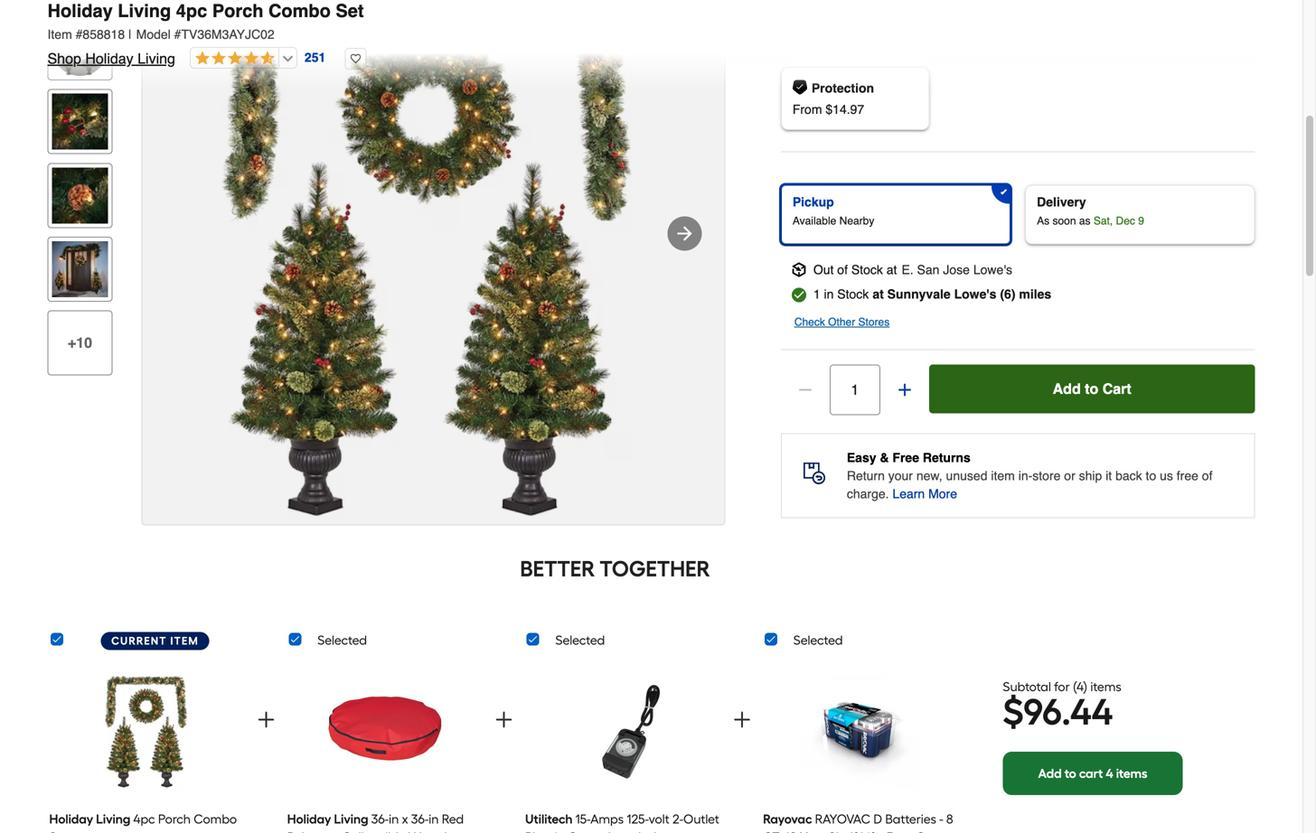 Task type: locate. For each thing, give the bounding box(es) containing it.
model
[[136, 27, 171, 42]]

1 selected from the left
[[318, 633, 367, 648]]

to for add to cart 4 items
[[1065, 766, 1076, 782]]

combo
[[268, 0, 331, 21], [194, 812, 237, 827]]

0 horizontal spatial set
[[49, 830, 68, 834]]

holiday living  #tv36m3ayjc02 - thumbnail2 image
[[52, 94, 108, 150]]

plug-
[[525, 830, 555, 834]]

amps
[[591, 812, 624, 827]]

1 holiday living from the left
[[49, 812, 131, 827]]

36-
[[371, 812, 389, 827], [411, 812, 429, 827]]

of right out at the top right of the page
[[837, 262, 848, 277]]

porch inside holiday living 4pc porch combo set item # 858818 | model # tv36m3ayjc02
[[212, 0, 263, 21]]

+10 button
[[47, 310, 113, 375]]

15-
[[575, 812, 591, 827]]

4pc porch combo set
[[49, 812, 237, 834]]

1 vertical spatial 4
[[1106, 766, 1113, 782]]

1 horizontal spatial holiday living
[[287, 812, 369, 827]]

0 vertical spatial at
[[887, 262, 897, 277]]

to left the cart
[[1085, 380, 1099, 397]]

36- right x
[[411, 812, 429, 827]]

1 horizontal spatial (
[[1073, 679, 1077, 695]]

2 vertical spatial to
[[1065, 766, 1076, 782]]

holiday living 36-in x 36-in red polyester collapsible wreath storage container (accommodates wreath diameters up to 36-in) image
[[326, 665, 444, 797]]

unused
[[946, 469, 988, 483]]

8
[[947, 812, 953, 827]]

selected
[[318, 633, 367, 648], [556, 633, 605, 648], [794, 633, 843, 648]]

0 horizontal spatial easy
[[847, 450, 876, 465]]

learn more link
[[893, 485, 957, 503]]

1 horizontal spatial at
[[887, 262, 897, 277]]

( left miles
[[1000, 287, 1004, 301]]

charge.
[[847, 487, 889, 501]]

miles
[[1019, 287, 1052, 301]]

stock for in
[[837, 287, 869, 301]]

stock for of
[[851, 262, 883, 277]]

)
[[1011, 287, 1016, 301], [1084, 679, 1088, 695]]

easy & free returns return your new, unused item in-store or ship it back to us free of charge.
[[847, 450, 1213, 501]]

free
[[1177, 469, 1199, 483]]

add inside button
[[1053, 380, 1081, 397]]

add
[[1053, 380, 1081, 397], [1038, 766, 1062, 782]]

in down utilitech
[[555, 830, 565, 834]]

items
[[1091, 679, 1122, 695], [1116, 766, 1148, 782]]

0 horizontal spatial combo
[[194, 812, 237, 827]]

1
[[813, 287, 821, 301]]

tv36m3ayjc02
[[181, 27, 275, 42]]

minus image
[[796, 381, 814, 399]]

holiday
[[47, 0, 113, 21], [85, 50, 134, 67], [49, 812, 93, 827], [287, 812, 331, 827]]

1 horizontal spatial of
[[1202, 469, 1213, 483]]

2 horizontal spatial to
[[1146, 469, 1156, 483]]

0 vertical spatial easy
[[847, 450, 876, 465]]

Stepper number input field with increment and decrement buttons number field
[[830, 365, 880, 415]]

collapsible
[[342, 830, 405, 834]]

rayovac d batteries - 8 ct, 10 year shelf life, easy ope
[[763, 812, 953, 834]]

0 vertical spatial to
[[1085, 380, 1099, 397]]

out
[[813, 262, 834, 277]]

check other stores button
[[794, 313, 890, 331]]

251
[[305, 50, 326, 65]]

1 36- from the left
[[371, 812, 389, 827]]

for
[[1054, 679, 1070, 695]]

858818
[[83, 27, 125, 42]]

0 horizontal spatial of
[[837, 262, 848, 277]]

selected for utilitech
[[556, 633, 605, 648]]

3 selected from the left
[[794, 633, 843, 648]]

2 selected from the left
[[556, 633, 605, 648]]

1 vertical spatial combo
[[194, 812, 237, 827]]

of right the free
[[1202, 469, 1213, 483]]

0 horizontal spatial porch
[[158, 812, 191, 827]]

) left miles
[[1011, 287, 1016, 301]]

add to cart button
[[929, 365, 1255, 413]]

1 horizontal spatial set
[[336, 0, 364, 21]]

# right item
[[76, 27, 83, 42]]

4 for subtotal for ( 4 ) items $ 96 .44
[[1077, 679, 1084, 695]]

delivery
[[1037, 195, 1086, 209]]

option group containing pickup
[[774, 177, 1262, 252]]

soon
[[1053, 215, 1076, 227]]

1 horizontal spatial 4
[[1106, 766, 1113, 782]]

1 vertical spatial easy
[[887, 830, 913, 834]]

+10
[[68, 334, 92, 351]]

1 horizontal spatial 4pc
[[176, 0, 207, 21]]

0 vertical spatial 4pc
[[176, 0, 207, 21]]

list item containing rayovac
[[763, 658, 959, 834]]

0 vertical spatial (
[[1000, 287, 1004, 301]]

out of stock at e. san jose lowe's
[[813, 262, 1012, 277]]

1 vertical spatial of
[[1202, 469, 1213, 483]]

4pc inside holiday living 4pc porch combo set item # 858818 | model # tv36m3ayjc02
[[176, 0, 207, 21]]

1 vertical spatial at
[[873, 287, 884, 301]]

1 vertical spatial )
[[1084, 679, 1088, 695]]

0 horizontal spatial to
[[1065, 766, 1076, 782]]

1 horizontal spatial 36-
[[411, 812, 429, 827]]

4pc inside 4pc porch combo set
[[133, 812, 155, 827]]

36- up 'collapsible'
[[371, 812, 389, 827]]

check circle filled image
[[792, 288, 806, 302]]

1 vertical spatial (
[[1073, 679, 1077, 695]]

items right cart
[[1116, 766, 1148, 782]]

combo inside 4pc porch combo set
[[194, 812, 237, 827]]

0 vertical spatial items
[[1091, 679, 1122, 695]]

easy inside rayovac d batteries - 8 ct, 10 year shelf life, easy ope
[[887, 830, 913, 834]]

1 horizontal spatial to
[[1085, 380, 1099, 397]]

lowe's down jose
[[954, 287, 997, 301]]

living
[[118, 0, 171, 21], [138, 50, 175, 67], [96, 812, 131, 827], [334, 812, 369, 827]]

1 horizontal spatial combo
[[268, 0, 331, 21]]

lowe's
[[973, 262, 1012, 277], [954, 287, 997, 301]]

to left us
[[1146, 469, 1156, 483]]

holiday living 4pc porch combo set item # 858818 | model # tv36m3ayjc02
[[47, 0, 364, 42]]

add left the cart
[[1053, 380, 1081, 397]]

0 horizontal spatial selected
[[318, 633, 367, 648]]

protection plan filled image
[[793, 80, 807, 94]]

2 horizontal spatial selected
[[794, 633, 843, 648]]

of
[[837, 262, 848, 277], [1202, 469, 1213, 483]]

0 horizontal spatial 4pc
[[133, 812, 155, 827]]

at
[[887, 262, 897, 277], [873, 287, 884, 301]]

4 right the "for"
[[1077, 679, 1084, 695]]

0 horizontal spatial holiday living
[[49, 812, 131, 827]]

3 list item from the left
[[525, 658, 721, 834]]

4
[[1077, 679, 1084, 695], [1106, 766, 1113, 782]]

0 horizontal spatial at
[[873, 287, 884, 301]]

shop holiday living
[[47, 50, 175, 67]]

0 horizontal spatial 36-
[[371, 812, 389, 827]]

holiday inside holiday living 4pc porch combo set item # 858818 | model # tv36m3ayjc02
[[47, 0, 113, 21]]

0 horizontal spatial 4
[[1077, 679, 1084, 695]]

0 vertical spatial )
[[1011, 287, 1016, 301]]

1 vertical spatial lowe's
[[954, 287, 997, 301]]

.44
[[1062, 691, 1113, 734]]

1 vertical spatial porch
[[158, 812, 191, 827]]

2 holiday living from the left
[[287, 812, 369, 827]]

1 horizontal spatial porch
[[212, 0, 263, 21]]

1 vertical spatial items
[[1116, 766, 1148, 782]]

list item
[[49, 658, 245, 834], [287, 658, 483, 834], [525, 658, 721, 834], [763, 658, 959, 834]]

0 horizontal spatial )
[[1011, 287, 1016, 301]]

add left cart
[[1038, 766, 1062, 782]]

in right '1'
[[824, 287, 834, 301]]

1 vertical spatial add
[[1038, 766, 1062, 782]]

1 vertical spatial 4pc
[[133, 812, 155, 827]]

1 list item from the left
[[49, 658, 245, 834]]

0 vertical spatial combo
[[268, 0, 331, 21]]

what
[[781, 40, 816, 57]]

d
[[874, 812, 882, 827]]

other
[[828, 316, 855, 328]]

) right the "for"
[[1084, 679, 1088, 695]]

0 vertical spatial 4
[[1077, 679, 1084, 695]]

return
[[847, 469, 885, 483]]

1 horizontal spatial easy
[[887, 830, 913, 834]]

1 horizontal spatial #
[[174, 27, 181, 42]]

to left cart
[[1065, 766, 1076, 782]]

# right model
[[174, 27, 181, 42]]

add to cart 4 items link
[[1003, 752, 1183, 796]]

or
[[1064, 469, 1076, 483]]

stock
[[851, 262, 883, 277], [837, 287, 869, 301]]

add to cart
[[1053, 380, 1132, 397]]

item
[[47, 27, 72, 42]]

new,
[[917, 469, 943, 483]]

( right the "for"
[[1073, 679, 1077, 695]]

cart
[[1103, 380, 1132, 397]]

0 vertical spatial stock
[[851, 262, 883, 277]]

stock left "e."
[[851, 262, 883, 277]]

plus image
[[896, 381, 914, 399], [255, 709, 277, 731], [493, 709, 515, 731], [731, 709, 753, 731]]

at left "e."
[[887, 262, 897, 277]]

holiday living 4pc porch combo set image
[[88, 665, 206, 797]]

1 horizontal spatial )
[[1084, 679, 1088, 695]]

0 horizontal spatial #
[[76, 27, 83, 42]]

lowe's up 6
[[973, 262, 1012, 277]]

0 vertical spatial set
[[336, 0, 364, 21]]

stock up check other stores
[[837, 287, 869, 301]]

4pc up tv36m3ayjc02
[[176, 0, 207, 21]]

at up the stores
[[873, 287, 884, 301]]

#
[[76, 27, 83, 42], [174, 27, 181, 42]]

$14.97
[[826, 102, 864, 116]]

easy up return
[[847, 450, 876, 465]]

items right the "for"
[[1091, 679, 1122, 695]]

pickup image
[[792, 262, 806, 277]]

set
[[336, 0, 364, 21], [49, 830, 68, 834]]

1 vertical spatial to
[[1146, 469, 1156, 483]]

4 right cart
[[1106, 766, 1113, 782]]

plus image for 4pc porch combo set
[[255, 709, 277, 731]]

easy down batteries
[[887, 830, 913, 834]]

holiday living  #tv36m3ayjc02 - thumbnail4 image
[[52, 241, 108, 297]]

at for e. san jose lowe's
[[887, 262, 897, 277]]

4pc down holiday living 4pc porch combo set image
[[133, 812, 155, 827]]

0 vertical spatial porch
[[212, 0, 263, 21]]

heart outline image
[[345, 48, 366, 70]]

4 list item from the left
[[763, 658, 959, 834]]

to inside button
[[1085, 380, 1099, 397]]

pickup available nearby
[[793, 195, 875, 227]]

easy inside easy & free returns return your new, unused item in-store or ship it back to us free of charge.
[[847, 450, 876, 465]]

jose
[[943, 262, 970, 277]]

add for add to cart 4 items
[[1038, 766, 1062, 782]]

1 vertical spatial set
[[49, 830, 68, 834]]

better
[[520, 556, 595, 582]]

learn more
[[893, 487, 957, 501]]

1 horizontal spatial selected
[[556, 633, 605, 648]]

0 vertical spatial add
[[1053, 380, 1081, 397]]

back
[[1116, 469, 1142, 483]]

) inside subtotal for ( 4 ) items $ 96 .44
[[1084, 679, 1088, 695]]

1 vertical spatial stock
[[837, 287, 869, 301]]

4 inside subtotal for ( 4 ) items $ 96 .44
[[1077, 679, 1084, 695]]

x
[[402, 812, 408, 827]]

option group
[[774, 177, 1262, 252]]

delivery as soon as sat, dec 9
[[1037, 195, 1144, 227]]



Task type: vqa. For each thing, say whether or not it's contained in the screenshot.
W associated with Style Selections Ashen Oak 12-mil x 7 -in W x 48-in...
no



Task type: describe. For each thing, give the bounding box(es) containing it.
list item containing utilitech
[[525, 658, 721, 834]]

add for add to cart
[[1053, 380, 1081, 397]]

at for at
[[873, 287, 884, 301]]

shop
[[47, 50, 81, 67]]

ct,
[[763, 830, 782, 834]]

holiday living for 4pc porch combo set
[[49, 812, 131, 827]]

your
[[888, 469, 913, 483]]

2 # from the left
[[174, 27, 181, 42]]

rayovac
[[763, 812, 812, 827]]

holiday living for 36-in x 36-in red polyester collapsible wreat
[[287, 812, 369, 827]]

together
[[600, 556, 710, 582]]

rayovac rayovac d batteries - 8 ct, 10 year shelf life, easy open packaging, high performance alkaline battery image
[[802, 665, 920, 797]]

protection from $14.97
[[793, 81, 874, 116]]

&
[[880, 450, 889, 465]]

set inside holiday living 4pc porch combo set item # 858818 | model # tv36m3ayjc02
[[336, 0, 364, 21]]

0 vertical spatial lowe's
[[973, 262, 1012, 277]]

to for add to cart
[[1085, 380, 1099, 397]]

set inside 4pc porch combo set
[[49, 830, 68, 834]]

living inside holiday living 4pc porch combo set item # 858818 | model # tv36m3ayjc02
[[118, 0, 171, 21]]

item number 8 5 8 8 1 8 and model number t v 3 6 m 3 a y j c 0 2 element
[[47, 25, 1255, 43]]

in-
[[1019, 469, 1033, 483]]

1 # from the left
[[76, 27, 83, 42]]

item
[[170, 634, 199, 648]]

outlet
[[683, 812, 719, 827]]

9
[[1138, 215, 1144, 227]]

check
[[794, 316, 825, 328]]

porch inside 4pc porch combo set
[[158, 812, 191, 827]]

san
[[917, 262, 940, 277]]

2 36- from the left
[[411, 812, 429, 827]]

plus image for 15-amps 125-volt 2-outlet plug-in countdown indoor o
[[731, 709, 753, 731]]

rayovac
[[815, 812, 871, 827]]

protection
[[812, 81, 874, 95]]

life,
[[861, 830, 884, 834]]

what we offer
[[781, 40, 880, 57]]

it
[[1106, 469, 1112, 483]]

current
[[111, 634, 167, 648]]

countdown
[[568, 830, 635, 834]]

4 for add to cart 4 items
[[1106, 766, 1113, 782]]

polyester
[[287, 830, 339, 834]]

1 in stock at sunnyvale lowe's ( 6 ) miles
[[813, 287, 1052, 301]]

as
[[1079, 215, 1091, 227]]

more
[[929, 487, 957, 501]]

shelf
[[829, 830, 857, 834]]

utilitech
[[525, 812, 573, 827]]

ship
[[1079, 469, 1102, 483]]

cart
[[1079, 766, 1103, 782]]

sunnyvale
[[887, 287, 951, 301]]

available
[[793, 215, 837, 227]]

holiday living  #tv36m3ayjc02 - thumbnail3 image
[[52, 167, 108, 223]]

of inside easy & free returns return your new, unused item in-store or ship it back to us free of charge.
[[1202, 469, 1213, 483]]

we
[[820, 40, 842, 57]]

4.6 stars image
[[191, 51, 275, 67]]

2 list item from the left
[[287, 658, 483, 834]]

returns
[[923, 450, 971, 465]]

volt
[[649, 812, 670, 827]]

current item
[[111, 634, 199, 648]]

learn
[[893, 487, 925, 501]]

-
[[940, 812, 944, 827]]

us
[[1160, 469, 1173, 483]]

as
[[1037, 215, 1050, 227]]

better together
[[520, 556, 710, 582]]

0 vertical spatial of
[[837, 262, 848, 277]]

|
[[128, 27, 132, 42]]

free
[[893, 450, 919, 465]]

stores
[[858, 316, 890, 328]]

from
[[793, 102, 822, 116]]

in left the red
[[429, 812, 439, 827]]

combo inside holiday living 4pc porch combo set item # 858818 | model # tv36m3ayjc02
[[268, 0, 331, 21]]

96
[[1024, 691, 1062, 734]]

sat,
[[1094, 215, 1113, 227]]

15-amps 125-volt 2-outlet plug-in countdown indoor o
[[525, 812, 719, 834]]

add to cart 4 items
[[1038, 766, 1148, 782]]

$
[[1003, 691, 1024, 734]]

in inside 15-amps 125-volt 2-outlet plug-in countdown indoor o
[[555, 830, 565, 834]]

year
[[800, 830, 826, 834]]

6
[[1004, 287, 1011, 301]]

selected for rayovac
[[794, 633, 843, 648]]

red
[[442, 812, 464, 827]]

e.
[[902, 262, 914, 277]]

check other stores
[[794, 316, 890, 328]]

selected for holiday living
[[318, 633, 367, 648]]

batteries
[[885, 812, 936, 827]]

plus image for 36-in x 36-in red polyester collapsible wreat
[[493, 709, 515, 731]]

utilitech 15-amps 125-volt 2-outlet plug-in countdown indoor or outdoor lighting timer image
[[564, 665, 682, 797]]

36-in x 36-in red polyester collapsible wreat
[[287, 812, 464, 834]]

to inside easy & free returns return your new, unused item in-store or ship it back to us free of charge.
[[1146, 469, 1156, 483]]

indoor
[[638, 830, 676, 834]]

( inside subtotal for ( 4 ) items $ 96 .44
[[1073, 679, 1077, 695]]

125-
[[627, 812, 649, 827]]

pickup
[[793, 195, 834, 209]]

holiday living  #tv36m3ayjc02 image
[[142, 0, 725, 525]]

in left x
[[389, 812, 399, 827]]

10
[[785, 830, 797, 834]]

subtotal
[[1003, 679, 1051, 695]]

offer
[[846, 40, 880, 57]]

0 horizontal spatial (
[[1000, 287, 1004, 301]]

arrow right image
[[674, 223, 696, 244]]

subtotal for ( 4 ) items $ 96 .44
[[1003, 679, 1122, 734]]

item
[[991, 469, 1015, 483]]

dec
[[1116, 215, 1135, 227]]

items inside subtotal for ( 4 ) items $ 96 .44
[[1091, 679, 1122, 695]]

better together heading
[[47, 554, 1183, 583]]



